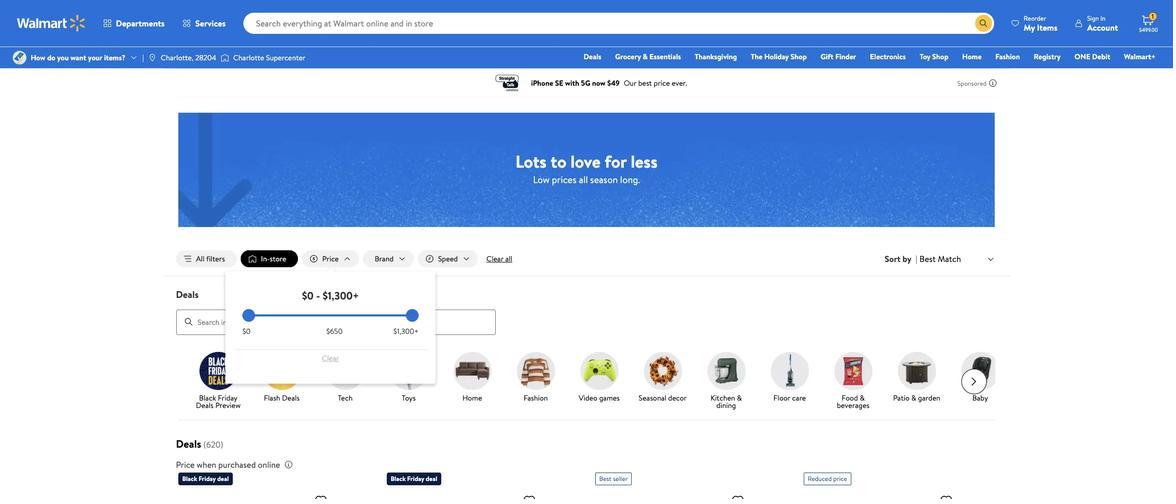 Task type: describe. For each thing, give the bounding box(es) containing it.
how do you want your items?
[[31, 52, 125, 63]]

price
[[834, 474, 847, 483]]

video games image
[[580, 352, 619, 390]]

seasonal
[[639, 393, 667, 403]]

in
[[1101, 13, 1106, 22]]

to
[[551, 150, 567, 173]]

tech link
[[318, 352, 373, 404]]

Walmart Site-Wide search field
[[243, 13, 994, 34]]

friday inside 'black friday deals preview'
[[218, 393, 238, 403]]

care
[[792, 393, 806, 403]]

sort
[[885, 253, 901, 265]]

seasonal decor
[[639, 393, 687, 403]]

charlotte
[[233, 52, 264, 63]]

$0 range field
[[242, 314, 419, 317]]

food & beverages
[[837, 393, 870, 411]]

toys
[[402, 393, 416, 403]]

black for apple watch series 9 gps 41mm midnight aluminum case with midnight sport band - s/m image
[[182, 474, 197, 483]]

the holiday shop
[[751, 51, 807, 62]]

deals inside search field
[[176, 288, 199, 301]]

1 $499.00
[[1140, 12, 1158, 33]]

sign in to add to favorites list, apple watch series 9 gps 41mm midnight aluminum case with midnight sport band - s/m image
[[315, 494, 327, 499]]

the
[[751, 51, 763, 62]]

account
[[1088, 21, 1118, 33]]

sign in to add to favorites list, dyson v15 detect absolute vacuum | iron/gold | new image
[[940, 494, 953, 499]]

reorder my items
[[1024, 13, 1058, 33]]

kitchen & dining
[[711, 393, 742, 411]]

grocery & essentials
[[615, 51, 681, 62]]

decor
[[668, 393, 687, 403]]

clear search field text image
[[963, 19, 971, 27]]

sort and filter section element
[[163, 242, 1010, 276]]

2 shop from the left
[[933, 51, 949, 62]]

debit
[[1093, 51, 1111, 62]]

0 horizontal spatial fashion link
[[508, 352, 563, 404]]

clear button
[[242, 350, 419, 367]]

Search in deals search field
[[176, 309, 496, 335]]

reduced
[[808, 474, 832, 483]]

electronics
[[870, 51, 906, 62]]

toy shop
[[920, 51, 949, 62]]

love
[[571, 150, 601, 173]]

0 horizontal spatial $1,300+
[[323, 289, 359, 303]]

in-
[[261, 254, 270, 264]]

fashion image
[[517, 352, 555, 390]]

gift
[[821, 51, 834, 62]]

 image for charlotte supercenter
[[221, 52, 229, 63]]

thanksgiving link
[[690, 51, 742, 62]]

deals (620)
[[176, 436, 223, 451]]

friday for playstation 5 disc console - marvel's spider-man 2 bundle image
[[407, 474, 424, 483]]

dyson v15 detect absolute vacuum | iron/gold | new image
[[804, 489, 957, 499]]

speed
[[438, 254, 458, 264]]

want
[[71, 52, 86, 63]]

purchased
[[218, 459, 256, 470]]

apple watch series 9 gps 41mm midnight aluminum case with midnight sport band - s/m image
[[178, 489, 332, 499]]

deals right flash at bottom
[[282, 393, 300, 403]]

price button
[[302, 250, 359, 267]]

dining
[[717, 400, 736, 411]]

tech
[[338, 393, 353, 403]]

black friday deals image
[[199, 352, 237, 390]]

black friday deal for playstation 5 disc console - marvel's spider-man 2 bundle image
[[391, 474, 437, 483]]

toy
[[920, 51, 931, 62]]

floor care link
[[762, 352, 818, 404]]

best for best seller
[[599, 474, 612, 483]]

$0 for $0 - $1,300+
[[302, 289, 314, 303]]

legal information image
[[284, 460, 293, 469]]

1 horizontal spatial home link
[[958, 51, 987, 62]]

price when purchased online
[[176, 459, 280, 470]]

less
[[631, 150, 658, 173]]

patio & garden link
[[890, 352, 945, 404]]

& for essentials
[[643, 51, 648, 62]]

floor care
[[774, 393, 806, 403]]

food & beverages link
[[826, 352, 881, 411]]

1 horizontal spatial fashion link
[[991, 51, 1025, 62]]

the holiday shop link
[[746, 51, 812, 62]]

best match
[[920, 253, 962, 265]]

deals link
[[579, 51, 606, 62]]

flash deals image
[[263, 352, 301, 390]]

best seller
[[599, 474, 628, 483]]

1 shop from the left
[[791, 51, 807, 62]]

items
[[1037, 21, 1058, 33]]

beverages
[[837, 400, 870, 411]]

$1300 range field
[[242, 314, 419, 317]]

items?
[[104, 52, 125, 63]]

supercenter
[[266, 52, 306, 63]]

reduced price
[[808, 474, 847, 483]]

flash deals
[[264, 393, 300, 403]]

one
[[1075, 51, 1091, 62]]

departments
[[116, 17, 165, 29]]

black friday deals preview
[[196, 393, 241, 411]]

in-store button
[[241, 250, 298, 267]]

baby image
[[962, 352, 1000, 390]]

black for playstation 5 disc console - marvel's spider-man 2 bundle image
[[391, 474, 406, 483]]

patio
[[893, 393, 910, 403]]

1 vertical spatial home
[[463, 393, 482, 403]]

preview
[[215, 400, 241, 411]]

$0 - $1,300+
[[302, 289, 359, 303]]

charlotte supercenter
[[233, 52, 306, 63]]

clear all
[[487, 254, 512, 264]]

thanksgiving
[[695, 51, 737, 62]]

deal for apple watch series 9 gps 41mm midnight aluminum case with midnight sport band - s/m image
[[217, 474, 229, 483]]

filters
[[206, 254, 225, 264]]

Deals search field
[[163, 288, 1010, 335]]

sign in account
[[1088, 13, 1118, 33]]

0 vertical spatial fashion
[[996, 51, 1020, 62]]

video games link
[[572, 352, 627, 404]]

food & beverages image
[[834, 352, 873, 390]]

best for best match
[[920, 253, 936, 265]]

lots to love for less. low prices all season long. image
[[178, 113, 995, 227]]

$650
[[326, 326, 343, 337]]

deal for playstation 5 disc console - marvel's spider-man 2 bundle image
[[426, 474, 437, 483]]

walmart+ link
[[1120, 51, 1161, 62]]



Task type: locate. For each thing, give the bounding box(es) containing it.
& for beverages
[[860, 393, 865, 403]]

price for price when purchased online
[[176, 459, 195, 470]]

Search search field
[[243, 13, 994, 34]]

all filters
[[196, 254, 225, 264]]

price for price
[[322, 254, 339, 264]]

for
[[605, 150, 627, 173]]

1
[[1152, 12, 1154, 21]]

black friday deal down when
[[182, 474, 229, 483]]

toys image
[[390, 352, 428, 390]]

kitchen and dining image
[[707, 352, 746, 390]]

1 horizontal spatial $0
[[302, 289, 314, 303]]

walmart+
[[1124, 51, 1156, 62]]

0 vertical spatial best
[[920, 253, 936, 265]]

baby
[[973, 393, 988, 403]]

home image
[[453, 352, 491, 390]]

 image
[[13, 51, 26, 65], [221, 52, 229, 63]]

games
[[599, 393, 620, 403]]

home link
[[958, 51, 987, 62], [445, 352, 500, 404]]

clear inside button
[[322, 353, 339, 364]]

0 horizontal spatial black friday deal
[[182, 474, 229, 483]]

floorcare image
[[771, 352, 809, 390]]

search icon image
[[980, 19, 988, 28]]

sponsored
[[958, 79, 987, 88]]

match
[[938, 253, 962, 265]]

seasonal decor image
[[644, 352, 682, 390]]

1 horizontal spatial  image
[[221, 52, 229, 63]]

0 vertical spatial home
[[963, 51, 982, 62]]

deal down price when purchased online
[[217, 474, 229, 483]]

seller
[[613, 474, 628, 483]]

1 horizontal spatial black
[[199, 393, 216, 403]]

1 black friday deal from the left
[[182, 474, 229, 483]]

services button
[[174, 11, 235, 36]]

1 horizontal spatial shop
[[933, 51, 949, 62]]

online
[[258, 459, 280, 470]]

1 vertical spatial fashion link
[[508, 352, 563, 404]]

charlotte, 28204
[[161, 52, 216, 63]]

kitchen & dining link
[[699, 352, 754, 411]]

2 horizontal spatial friday
[[407, 474, 424, 483]]

0 vertical spatial $0
[[302, 289, 314, 303]]

0 vertical spatial home link
[[958, 51, 987, 62]]

clear all button
[[482, 250, 517, 267]]

0 horizontal spatial fashion
[[524, 393, 548, 403]]

black
[[199, 393, 216, 403], [182, 474, 197, 483], [391, 474, 406, 483]]

1 vertical spatial price
[[176, 459, 195, 470]]

clear for clear
[[322, 353, 339, 364]]

genuine dickies men's dri-tech crew socks, 6-pack image
[[595, 489, 749, 499]]

when
[[197, 459, 216, 470]]

1 horizontal spatial |
[[916, 253, 918, 265]]

0 horizontal spatial best
[[599, 474, 612, 483]]

video
[[579, 393, 598, 403]]

clear right speed
[[487, 254, 504, 264]]

0 horizontal spatial |
[[142, 52, 144, 63]]

all inside "button"
[[505, 254, 512, 264]]

$1,300+ up the '$1300' range field
[[323, 289, 359, 303]]

shop right holiday
[[791, 51, 807, 62]]

0 horizontal spatial home link
[[445, 352, 500, 404]]

28204
[[195, 52, 216, 63]]

$0 for $0
[[242, 326, 251, 337]]

&
[[643, 51, 648, 62], [737, 393, 742, 403], [860, 393, 865, 403], [912, 393, 917, 403]]

search image
[[184, 318, 193, 326]]

playstation 5 disc console - marvel's spider-man 2 bundle image
[[387, 489, 540, 499]]

home
[[963, 51, 982, 62], [463, 393, 482, 403]]

all filters button
[[176, 250, 237, 267]]

0 vertical spatial $1,300+
[[323, 289, 359, 303]]

prices
[[552, 173, 577, 186]]

& inside food & beverages
[[860, 393, 865, 403]]

| inside sort and filter section element
[[916, 253, 918, 265]]

0 vertical spatial clear
[[487, 254, 504, 264]]

& right dining
[[737, 393, 742, 403]]

1 vertical spatial best
[[599, 474, 612, 483]]

1 vertical spatial fashion
[[524, 393, 548, 403]]

baby link
[[953, 352, 1008, 404]]

reorder
[[1024, 13, 1047, 22]]

0 horizontal spatial all
[[505, 254, 512, 264]]

fashion left registry link on the right of page
[[996, 51, 1020, 62]]

deals
[[584, 51, 602, 62], [176, 288, 199, 301], [282, 393, 300, 403], [196, 400, 214, 411], [176, 436, 201, 451]]

lots
[[516, 150, 547, 173]]

price inside dropdown button
[[322, 254, 339, 264]]

brand button
[[363, 250, 414, 267]]

clear
[[487, 254, 504, 264], [322, 353, 339, 364]]

& for dining
[[737, 393, 742, 403]]

my
[[1024, 21, 1035, 33]]

1 horizontal spatial fashion
[[996, 51, 1020, 62]]

garden
[[918, 393, 941, 403]]

| right items?
[[142, 52, 144, 63]]

black friday deal up playstation 5 disc console - marvel's spider-man 2 bundle image
[[391, 474, 437, 483]]

shop right the toy
[[933, 51, 949, 62]]

tech image
[[326, 352, 364, 390]]

0 vertical spatial fashion link
[[991, 51, 1025, 62]]

all inside lots to love for less low prices all season long.
[[579, 173, 588, 186]]

registry link
[[1029, 51, 1066, 62]]

deals left preview
[[196, 400, 214, 411]]

do
[[47, 52, 55, 63]]

0 horizontal spatial black
[[182, 474, 197, 483]]

finder
[[836, 51, 857, 62]]

your
[[88, 52, 102, 63]]

one debit
[[1075, 51, 1111, 62]]

1 horizontal spatial clear
[[487, 254, 504, 264]]

grocery & essentials link
[[611, 51, 686, 62]]

friday for apple watch series 9 gps 41mm midnight aluminum case with midnight sport band - s/m image
[[199, 474, 216, 483]]

fashion down fashion image
[[524, 393, 548, 403]]

$0
[[302, 289, 314, 303], [242, 326, 251, 337]]

& right grocery
[[643, 51, 648, 62]]

clear down $650
[[322, 353, 339, 364]]

1 vertical spatial home link
[[445, 352, 500, 404]]

 image right 28204
[[221, 52, 229, 63]]

lots to love for less low prices all season long.
[[516, 150, 658, 186]]

0 horizontal spatial  image
[[13, 51, 26, 65]]

price
[[322, 254, 339, 264], [176, 459, 195, 470]]

you
[[57, 52, 69, 63]]

friday up playstation 5 disc console - marvel's spider-man 2 bundle image
[[407, 474, 424, 483]]

0 horizontal spatial clear
[[322, 353, 339, 364]]

registry
[[1034, 51, 1061, 62]]

1 horizontal spatial best
[[920, 253, 936, 265]]

2 horizontal spatial black
[[391, 474, 406, 483]]

black friday deal for apple watch series 9 gps 41mm midnight aluminum case with midnight sport band - s/m image
[[182, 474, 229, 483]]

& right food
[[860, 393, 865, 403]]

| right by on the bottom right of page
[[916, 253, 918, 265]]

departments button
[[94, 11, 174, 36]]

0 horizontal spatial home
[[463, 393, 482, 403]]

grocery
[[615, 51, 641, 62]]

price left when
[[176, 459, 195, 470]]

deals left (620)
[[176, 436, 201, 451]]

clear inside "button"
[[487, 254, 504, 264]]

$1,300+ up toys image
[[394, 326, 419, 337]]

1 horizontal spatial friday
[[218, 393, 238, 403]]

one debit link
[[1070, 51, 1115, 62]]

how
[[31, 52, 45, 63]]

1 horizontal spatial price
[[322, 254, 339, 264]]

2 black friday deal from the left
[[391, 474, 437, 483]]

0 horizontal spatial shop
[[791, 51, 807, 62]]

1 horizontal spatial black friday deal
[[391, 474, 437, 483]]

gift finder link
[[816, 51, 861, 62]]

0 vertical spatial |
[[142, 52, 144, 63]]

patio & garden image
[[898, 352, 936, 390]]

deal up playstation 5 disc console - marvel's spider-man 2 bundle image
[[426, 474, 437, 483]]

deals inside 'black friday deals preview'
[[196, 400, 214, 411]]

sign
[[1088, 13, 1099, 22]]

charlotte,
[[161, 52, 194, 63]]

$1,300+
[[323, 289, 359, 303], [394, 326, 419, 337]]

1 horizontal spatial all
[[579, 173, 588, 186]]

electronics link
[[866, 51, 911, 62]]

friday down when
[[199, 474, 216, 483]]

1 deal from the left
[[217, 474, 229, 483]]

1 horizontal spatial $1,300+
[[394, 326, 419, 337]]

1 vertical spatial clear
[[322, 353, 339, 364]]

flash deals link
[[254, 352, 309, 404]]

best right by on the bottom right of page
[[920, 253, 936, 265]]

0 horizontal spatial friday
[[199, 474, 216, 483]]

speed button
[[418, 250, 478, 267]]

1 horizontal spatial deal
[[426, 474, 437, 483]]

best inside dropdown button
[[920, 253, 936, 265]]

in-store
[[261, 254, 286, 264]]

next slide for chipmodulewithimages list image
[[962, 369, 987, 394]]

clear for clear all
[[487, 254, 504, 264]]

& inside kitchen & dining
[[737, 393, 742, 403]]

0 horizontal spatial $0
[[242, 326, 251, 337]]

0 horizontal spatial deal
[[217, 474, 229, 483]]

1 horizontal spatial home
[[963, 51, 982, 62]]

0 vertical spatial price
[[322, 254, 339, 264]]

& right patio
[[912, 393, 917, 403]]

home up sponsored
[[963, 51, 982, 62]]

deals left grocery
[[584, 51, 602, 62]]

fashion
[[996, 51, 1020, 62], [524, 393, 548, 403]]

brand
[[375, 254, 394, 264]]

 image left how
[[13, 51, 26, 65]]

sign in to add to favorites list, playstation 5 disc console - marvel's spider-man 2 bundle image
[[523, 494, 536, 499]]

deals up search icon
[[176, 288, 199, 301]]

& for garden
[[912, 393, 917, 403]]

sign in to add to favorites list, genuine dickies men's dri-tech crew socks, 6-pack image
[[732, 494, 744, 499]]

services
[[195, 17, 226, 29]]

2 deal from the left
[[426, 474, 437, 483]]

flash
[[264, 393, 280, 403]]

essentials
[[650, 51, 681, 62]]

 image
[[148, 53, 157, 62]]

& inside "patio & garden" link
[[912, 393, 917, 403]]

by
[[903, 253, 912, 265]]

home down home image
[[463, 393, 482, 403]]

walmart image
[[17, 15, 86, 32]]

black friday deals preview link
[[191, 352, 246, 411]]

1 vertical spatial $0
[[242, 326, 251, 337]]

 image for how do you want your items?
[[13, 51, 26, 65]]

gift finder
[[821, 51, 857, 62]]

1 vertical spatial |
[[916, 253, 918, 265]]

video games
[[579, 393, 620, 403]]

1 vertical spatial $1,300+
[[394, 326, 419, 337]]

price up "$0 - $1,300+"
[[322, 254, 339, 264]]

holiday
[[765, 51, 789, 62]]

low
[[533, 173, 550, 186]]

best left seller
[[599, 474, 612, 483]]

black inside 'black friday deals preview'
[[199, 393, 216, 403]]

0 vertical spatial all
[[579, 173, 588, 186]]

& inside grocery & essentials 'link'
[[643, 51, 648, 62]]

$499.00
[[1140, 26, 1158, 33]]

1 vertical spatial all
[[505, 254, 512, 264]]

(620)
[[203, 439, 223, 450]]

friday down "black friday deals" image
[[218, 393, 238, 403]]

floor
[[774, 393, 791, 403]]

0 horizontal spatial price
[[176, 459, 195, 470]]



Task type: vqa. For each thing, say whether or not it's contained in the screenshot.
the topmost |
yes



